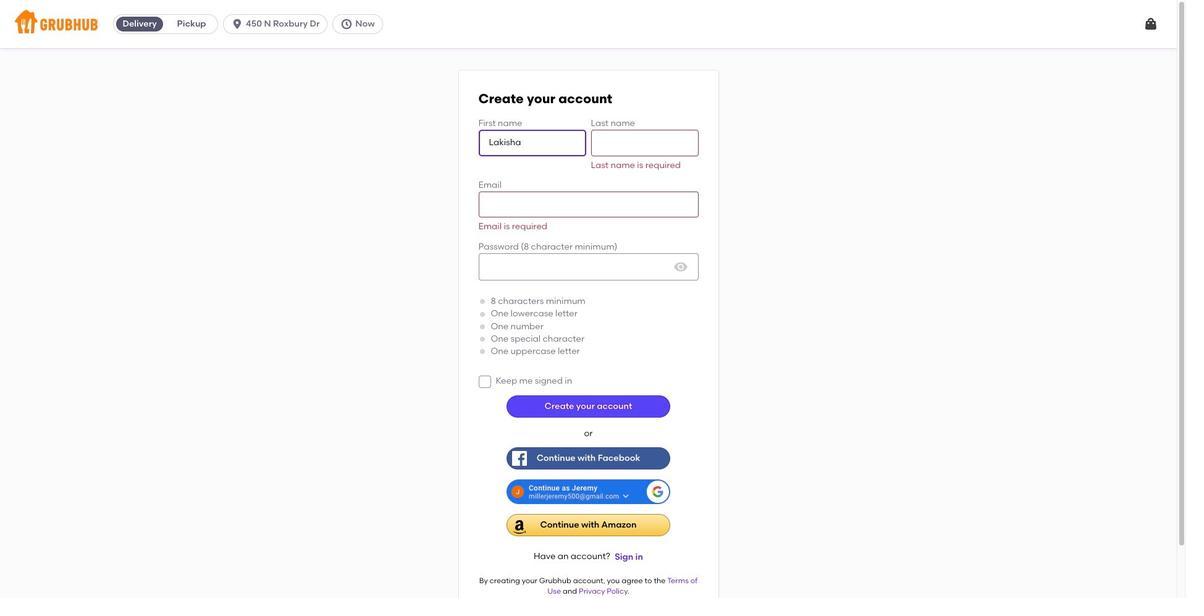 Task type: vqa. For each thing, say whether or not it's contained in the screenshot.
REDEEM A GIFT CARD button
no



Task type: describe. For each thing, give the bounding box(es) containing it.
main navigation navigation
[[0, 0, 1177, 48]]

1 horizontal spatial svg image
[[481, 378, 489, 385]]

svg image inside main navigation navigation
[[231, 18, 244, 30]]



Task type: locate. For each thing, give the bounding box(es) containing it.
alert
[[591, 160, 681, 170], [479, 222, 548, 232]]

1 vertical spatial svg image
[[481, 378, 489, 385]]

None email field
[[479, 192, 699, 218]]

None password field
[[479, 253, 699, 281]]

svg image
[[231, 18, 244, 30], [481, 378, 489, 385]]

None text field
[[479, 130, 586, 156]]

0 horizontal spatial svg image
[[231, 18, 244, 30]]

0 horizontal spatial svg image
[[341, 18, 353, 30]]

1 horizontal spatial alert
[[591, 160, 681, 170]]

0 vertical spatial svg image
[[231, 18, 244, 30]]

0 horizontal spatial alert
[[479, 222, 548, 232]]

2 horizontal spatial svg image
[[1144, 17, 1159, 32]]

None text field
[[591, 130, 699, 156]]

0 vertical spatial alert
[[591, 160, 681, 170]]

1 vertical spatial alert
[[479, 222, 548, 232]]

svg image
[[1144, 17, 1159, 32], [341, 18, 353, 30], [673, 260, 688, 274]]

1 horizontal spatial svg image
[[673, 260, 688, 274]]



